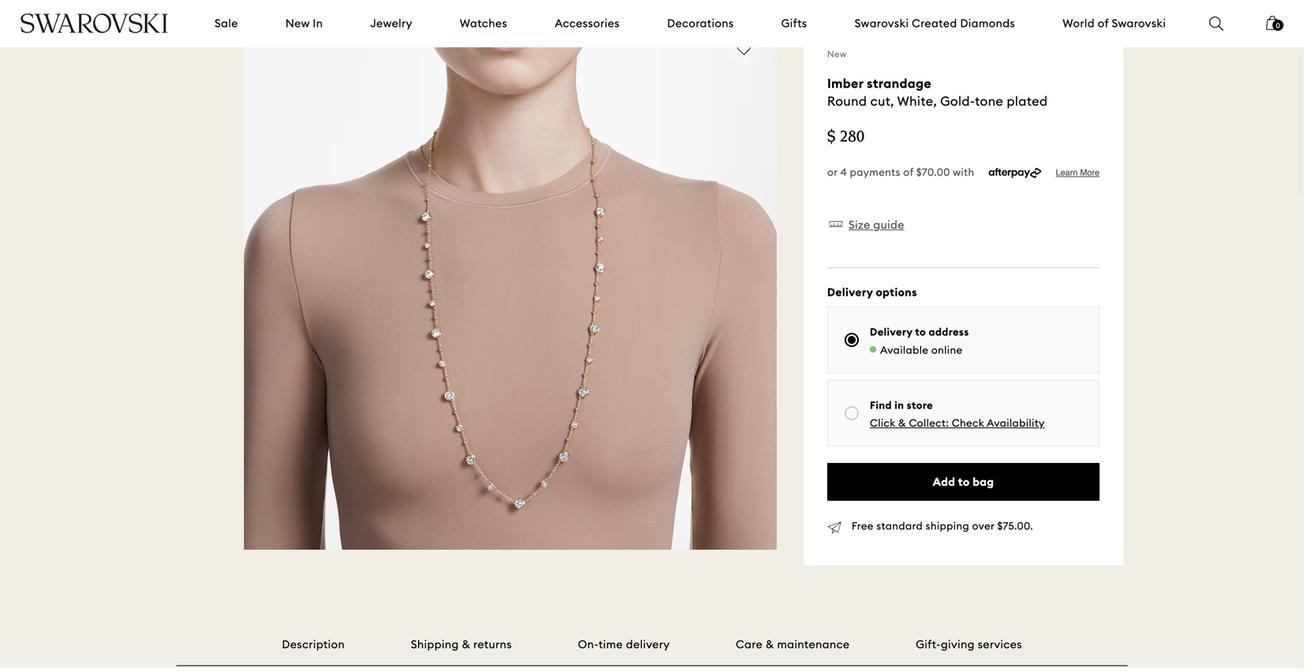 Task type: describe. For each thing, give the bounding box(es) containing it.
accessories
[[555, 16, 620, 30]]

to for delivery
[[915, 326, 926, 339]]

tone
[[975, 93, 1004, 109]]

imber
[[828, 76, 864, 92]]

world
[[1063, 16, 1095, 30]]

swarovski inside "link"
[[1112, 16, 1166, 30]]

click
[[870, 417, 896, 430]]

sale link
[[215, 16, 238, 31]]

new for new in
[[286, 16, 310, 30]]

description
[[282, 638, 345, 652]]

0
[[1277, 21, 1280, 30]]

on-
[[578, 638, 599, 652]]

cut,
[[871, 93, 895, 109]]

size guide button
[[828, 217, 905, 233]]

size guide
[[849, 218, 905, 232]]

in
[[895, 399, 904, 412]]

sale
[[215, 16, 238, 30]]

payments
[[850, 166, 901, 179]]

imber strandage round cut, white, gold-tone plated
[[828, 76, 1048, 109]]

new for new
[[828, 49, 847, 60]]

gift-
[[916, 638, 941, 652]]

cart-mobile image image
[[1267, 16, 1279, 30]]

care & maintenance
[[736, 638, 850, 652]]

strandage
[[867, 76, 932, 92]]

round
[[828, 93, 867, 109]]

shipping
[[411, 638, 459, 652]]

available image
[[870, 346, 877, 353]]

add to bag
[[933, 475, 994, 489]]

shipping image
[[828, 522, 842, 535]]

to for add
[[958, 475, 970, 489]]

on-time delivery
[[578, 638, 670, 652]]

find
[[870, 399, 892, 412]]

bag
[[973, 475, 994, 489]]

watches link
[[460, 16, 508, 31]]

add
[[933, 475, 956, 489]]

care & maintenance link
[[736, 638, 850, 652]]

time
[[599, 638, 623, 652]]

decorations
[[667, 16, 734, 30]]

wishlist icon image
[[738, 43, 752, 56]]

or
[[828, 166, 838, 179]]

check
[[952, 417, 985, 430]]

white,
[[898, 93, 937, 109]]

$75.00.
[[998, 520, 1034, 533]]

tab list containing description
[[176, 637, 1128, 666]]

world of swarovski
[[1063, 16, 1166, 30]]

standard
[[877, 520, 923, 533]]

$70.00
[[917, 166, 951, 179]]

world of swarovski link
[[1063, 16, 1166, 31]]

& inside the "find in store click & collect: check availability"
[[899, 417, 907, 430]]

watches
[[460, 16, 508, 30]]

giving
[[941, 638, 975, 652]]



Task type: vqa. For each thing, say whether or not it's contained in the screenshot.
claw, to the right
no



Task type: locate. For each thing, give the bounding box(es) containing it.
0 vertical spatial new
[[286, 16, 310, 30]]

jewelry link
[[370, 16, 413, 31]]

of
[[1098, 16, 1109, 30], [904, 166, 914, 179]]

click & collect: check availability button
[[870, 417, 1045, 430]]

with
[[953, 166, 975, 179]]

& right 'care'
[[766, 638, 774, 652]]

in
[[313, 16, 323, 30]]

or 4 payments of $70.00 with
[[828, 166, 978, 179]]

swarovski left created
[[855, 16, 909, 30]]

& for care & maintenance
[[766, 638, 774, 652]]

0 link
[[1267, 14, 1284, 41]]

address
[[929, 326, 969, 339]]

0 horizontal spatial &
[[462, 638, 471, 652]]

4
[[841, 166, 847, 179]]

0 horizontal spatial new
[[286, 16, 310, 30]]

care
[[736, 638, 763, 652]]

guide
[[874, 218, 905, 232]]

1 vertical spatial new
[[828, 49, 847, 60]]

shipping & returns link
[[411, 638, 512, 652]]

delivery options
[[828, 285, 918, 300]]

1 horizontal spatial &
[[766, 638, 774, 652]]

available online
[[881, 344, 963, 357]]

collect:
[[909, 417, 949, 430]]

1 horizontal spatial to
[[958, 475, 970, 489]]

0 vertical spatial delivery
[[828, 285, 873, 300]]

new in
[[286, 16, 323, 30]]

gold-
[[941, 93, 975, 109]]

& for shipping & returns
[[462, 638, 471, 652]]

delivery up available
[[870, 326, 913, 339]]

delivery to address
[[870, 326, 969, 339]]

store
[[907, 399, 933, 412]]

jewelry
[[370, 16, 413, 30]]

decorations link
[[667, 16, 734, 31]]

0 horizontal spatial of
[[904, 166, 914, 179]]

gift-giving services
[[916, 638, 1023, 652]]

tab list
[[176, 637, 1128, 666]]

search image image
[[1210, 17, 1224, 31]]

delivery for delivery options
[[828, 285, 873, 300]]

tab panel
[[176, 667, 1128, 669]]

delivery left the options
[[828, 285, 873, 300]]

swarovski image
[[20, 13, 169, 33]]

& down in
[[899, 417, 907, 430]]

None radio
[[845, 333, 859, 348], [845, 407, 859, 421], [845, 333, 859, 348], [845, 407, 859, 421]]

created
[[912, 16, 958, 30]]

0 vertical spatial to
[[915, 326, 926, 339]]

new
[[286, 16, 310, 30], [828, 49, 847, 60]]

& left returns
[[462, 638, 471, 652]]

1 horizontal spatial of
[[1098, 16, 1109, 30]]

over
[[973, 520, 995, 533]]

&
[[899, 417, 907, 430], [462, 638, 471, 652], [766, 638, 774, 652]]

$ 280
[[828, 130, 865, 146]]

new up imber
[[828, 49, 847, 60]]

to inside button
[[958, 475, 970, 489]]

gifts link
[[782, 16, 808, 31]]

services
[[978, 638, 1023, 652]]

gift-giving services link
[[916, 638, 1023, 652]]

free
[[852, 520, 874, 533]]

swarovski
[[855, 16, 909, 30], [1112, 16, 1166, 30]]

options
[[876, 285, 918, 300]]

1 horizontal spatial swarovski
[[1112, 16, 1166, 30]]

1 swarovski from the left
[[855, 16, 909, 30]]

maintenance
[[777, 638, 850, 652]]

online
[[932, 344, 963, 357]]

swarovski created diamonds
[[855, 16, 1016, 30]]

availability
[[987, 417, 1045, 430]]

new left in
[[286, 16, 310, 30]]

find in store click & collect: check availability
[[870, 399, 1045, 430]]

of left $70.00
[[904, 166, 914, 179]]

shipping & returns
[[411, 638, 512, 652]]

of inside 'world of swarovski' "link"
[[1098, 16, 1109, 30]]

to left bag
[[958, 475, 970, 489]]

returns
[[474, 638, 512, 652]]

gifts
[[782, 16, 808, 30]]

description link
[[282, 638, 345, 652]]

plated
[[1007, 93, 1048, 109]]

1 horizontal spatial new
[[828, 49, 847, 60]]

imber strandage, round cut, white, gold-tone plated - swarovski, 5680091 image
[[244, 17, 777, 550]]

accessories link
[[555, 16, 620, 31]]

available
[[881, 344, 929, 357]]

delivery
[[828, 285, 873, 300], [870, 326, 913, 339]]

1 vertical spatial of
[[904, 166, 914, 179]]

size
[[849, 218, 871, 232]]

0 vertical spatial of
[[1098, 16, 1109, 30]]

on-time delivery link
[[578, 638, 670, 652]]

diamonds
[[961, 16, 1016, 30]]

0 horizontal spatial swarovski
[[855, 16, 909, 30]]

free standard shipping over $75.00.
[[852, 520, 1034, 533]]

1 vertical spatial delivery
[[870, 326, 913, 339]]

2 swarovski from the left
[[1112, 16, 1166, 30]]

swarovski right world
[[1112, 16, 1166, 30]]

swarovski created diamonds link
[[855, 16, 1016, 31]]

new in link
[[286, 16, 323, 31]]

of right world
[[1098, 16, 1109, 30]]

1 vertical spatial to
[[958, 475, 970, 489]]

2 horizontal spatial &
[[899, 417, 907, 430]]

delivery
[[626, 638, 670, 652]]

delivery for delivery to address
[[870, 326, 913, 339]]

to
[[915, 326, 926, 339], [958, 475, 970, 489]]

0 horizontal spatial to
[[915, 326, 926, 339]]

shipping
[[926, 520, 970, 533]]

to up available online
[[915, 326, 926, 339]]

add to bag button
[[828, 464, 1100, 502]]



